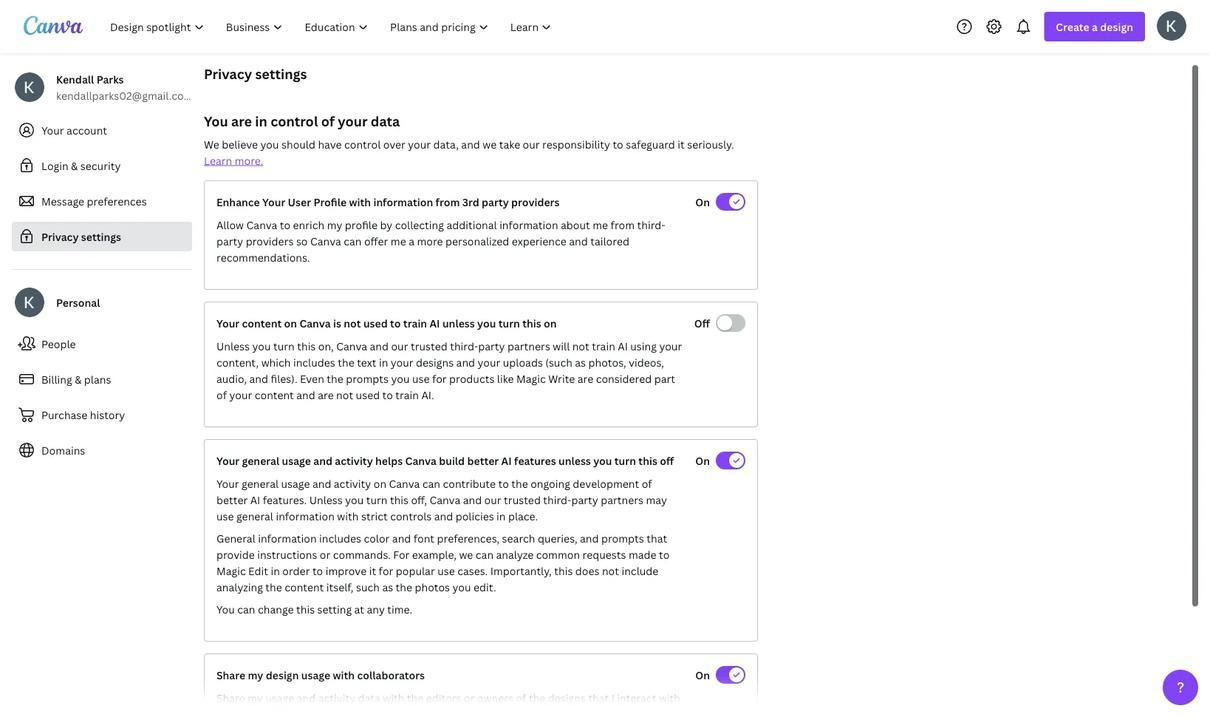 Task type: vqa. For each thing, say whether or not it's contained in the screenshot.
information inside the Your general usage and activity on Canva can contribute to the ongoing development of better AI features. Unless you turn this off, Canva and our trusted third-party partners may use general information with strict controls and policies in place.
yes



Task type: locate. For each thing, give the bounding box(es) containing it.
used
[[364, 316, 388, 330], [356, 388, 380, 402]]

1 vertical spatial better
[[217, 493, 248, 507]]

train left ai.
[[396, 388, 419, 402]]

you down cases.
[[453, 580, 471, 594]]

share for share my usage and activity data with the editors or owners of the designs that i interact with via design insights.
[[217, 691, 245, 705]]

a inside dropdown button
[[1093, 20, 1099, 34]]

2 vertical spatial our
[[485, 493, 502, 507]]

0 vertical spatial unless
[[217, 339, 250, 353]]

1 horizontal spatial control
[[345, 137, 381, 151]]

photos,
[[589, 355, 627, 369]]

policies
[[456, 509, 494, 523]]

you inside your general usage and activity on canva can contribute to the ongoing development of better ai features. unless you turn this off, canva and our trusted third-party partners may use general information with strict controls and policies in place.
[[345, 493, 364, 507]]

includes
[[293, 355, 335, 369], [319, 531, 361, 545]]

people link
[[12, 329, 192, 359]]

2 vertical spatial content
[[285, 580, 324, 594]]

1 vertical spatial privacy
[[41, 230, 79, 244]]

1 horizontal spatial are
[[318, 388, 334, 402]]

1 vertical spatial share
[[217, 691, 245, 705]]

0 horizontal spatial unless
[[443, 316, 475, 330]]

a right create
[[1093, 20, 1099, 34]]

0 horizontal spatial our
[[391, 339, 408, 353]]

information inside general information includes color and font preferences, search queries, and prompts that provide instructions or commands. for example, we can analyze common requests made to magic edit in order to improve it for popular use cases. importantly, this does not include analyzing the content itself, such as the photos you edit.
[[258, 531, 317, 545]]

1 vertical spatial as
[[382, 580, 393, 594]]

responsibility
[[543, 137, 611, 151]]

0 vertical spatial from
[[436, 195, 460, 209]]

1 vertical spatial train
[[592, 339, 616, 353]]

0 horizontal spatial use
[[217, 509, 234, 523]]

content inside unless you turn this on, canva and our trusted third-party partners will not train ai using your content, which includes the text in your designs and your uploads (such as photos, videos, audio, and files). even the prompts you use for products like magic write are considered part of your content and are not used to train ai.
[[255, 388, 294, 402]]

content inside general information includes color and font preferences, search queries, and prompts that provide instructions or commands. for example, we can analyze common requests made to magic edit in order to improve it for popular use cases. importantly, this does not include analyzing the content itself, such as the photos you edit.
[[285, 580, 324, 594]]

not
[[344, 316, 361, 330], [573, 339, 590, 353], [336, 388, 354, 402], [602, 564, 620, 578]]

turn up uploads
[[499, 316, 520, 330]]

videos,
[[629, 355, 665, 369]]

general for your general usage and activity on canva can contribute to the ongoing development of better ai features. unless you turn this off, canva and our trusted third-party partners may use general information with strict controls and policies in place.
[[242, 476, 279, 491]]

to right is
[[390, 316, 401, 330]]

1 horizontal spatial designs
[[548, 691, 586, 705]]

0 vertical spatial you
[[204, 112, 228, 130]]

our up policies
[[485, 493, 502, 507]]

0 vertical spatial or
[[320, 547, 331, 561]]

have
[[318, 137, 342, 151]]

party inside allow canva to enrich my profile by collecting additional information about me from third- party providers so canva can offer me a more personalized experience and tailored recommendations.
[[217, 234, 243, 248]]

train up photos,
[[592, 339, 616, 353]]

1 vertical spatial design
[[266, 668, 299, 682]]

3 on from the top
[[696, 668, 710, 682]]

your account
[[41, 123, 107, 137]]

0 vertical spatial me
[[593, 218, 609, 232]]

products
[[450, 371, 495, 386]]

0 vertical spatial my
[[327, 218, 343, 232]]

interact
[[618, 691, 657, 705]]

my inside allow canva to enrich my profile by collecting additional information about me from third- party providers so canva can offer me a more personalized experience and tailored recommendations.
[[327, 218, 343, 232]]

canva up text
[[337, 339, 367, 353]]

more
[[417, 234, 443, 248]]

this inside general information includes color and font preferences, search queries, and prompts that provide instructions or commands. for example, we can analyze common requests made to magic edit in order to improve it for popular use cases. importantly, this does not include analyzing the content itself, such as the photos you edit.
[[555, 564, 573, 578]]

this down common
[[555, 564, 573, 578]]

trusted up place.
[[504, 493, 541, 507]]

1 vertical spatial from
[[611, 218, 635, 232]]

turn
[[499, 316, 520, 330], [273, 339, 295, 353], [615, 454, 636, 468], [366, 493, 388, 507]]

settings
[[255, 65, 307, 83], [81, 230, 121, 244]]

not down requests
[[602, 564, 620, 578]]

2 horizontal spatial third-
[[638, 218, 666, 232]]

magic down provide
[[217, 564, 246, 578]]

or right the editors
[[464, 691, 475, 705]]

my for design
[[248, 668, 263, 682]]

you inside general information includes color and font preferences, search queries, and prompts that provide instructions or commands. for example, we can analyze common requests made to magic edit in order to improve it for popular use cases. importantly, this does not include analyzing the content itself, such as the photos you edit.
[[453, 580, 471, 594]]

0 horizontal spatial magic
[[217, 564, 246, 578]]

1 horizontal spatial unless
[[310, 493, 343, 507]]

not right "will"
[[573, 339, 590, 353]]

use up ai.
[[412, 371, 430, 386]]

0 horizontal spatial better
[[217, 493, 248, 507]]

control
[[271, 112, 318, 130], [345, 137, 381, 151]]

control up should at left top
[[271, 112, 318, 130]]

me down by
[[391, 234, 406, 248]]

account
[[67, 123, 107, 137]]

1 vertical spatial unless
[[310, 493, 343, 507]]

and inside share my usage and activity data with the editors or owners of the designs that i interact with via design insights.
[[297, 691, 316, 705]]

1 vertical spatial includes
[[319, 531, 361, 545]]

data,
[[434, 137, 459, 151]]

0 vertical spatial partners
[[508, 339, 551, 353]]

we inside we believe you should have control over your data, and we take our responsibility to safeguard it seriously. learn more.
[[483, 137, 497, 151]]

1 horizontal spatial our
[[485, 493, 502, 507]]

to left 'safeguard'
[[613, 137, 624, 151]]

trusted
[[411, 339, 448, 353], [504, 493, 541, 507]]

owners
[[478, 691, 514, 705]]

information
[[374, 195, 433, 209], [500, 218, 559, 232], [276, 509, 335, 523], [258, 531, 317, 545]]

2 horizontal spatial use
[[438, 564, 455, 578]]

0 vertical spatial content
[[242, 316, 282, 330]]

1 horizontal spatial providers
[[512, 195, 560, 209]]

allow canva to enrich my profile by collecting additional information about me from third- party providers so canva can offer me a more personalized experience and tailored recommendations.
[[217, 218, 666, 264]]

of down audio,
[[217, 388, 227, 402]]

and inside allow canva to enrich my profile by collecting additional information about me from third- party providers so canva can offer me a more personalized experience and tailored recommendations.
[[569, 234, 588, 248]]

2 share from the top
[[217, 691, 245, 705]]

usage for data
[[266, 691, 294, 705]]

2 vertical spatial use
[[438, 564, 455, 578]]

designs left i
[[548, 691, 586, 705]]

enhance
[[217, 195, 260, 209]]

preferences
[[87, 194, 147, 208]]

with inside your general usage and activity on canva can contribute to the ongoing development of better ai features. unless you turn this off, canva and our trusted third-party partners may use general information with strict controls and policies in place.
[[337, 509, 359, 523]]

information inside allow canva to enrich my profile by collecting additional information about me from third- party providers so canva can offer me a more personalized experience and tailored recommendations.
[[500, 218, 559, 232]]

top level navigation element
[[101, 12, 564, 41]]

1 vertical spatial for
[[379, 564, 394, 578]]

1 horizontal spatial magic
[[517, 371, 546, 386]]

data up over on the top
[[371, 112, 400, 130]]

share my design usage with collaborators
[[217, 668, 425, 682]]

1 vertical spatial use
[[217, 509, 234, 523]]

this inside your general usage and activity on canva can contribute to the ongoing development of better ai features. unless you turn this off, canva and our trusted third-party partners may use general information with strict controls and policies in place.
[[390, 493, 409, 507]]

as right such
[[382, 580, 393, 594]]

enhance your user profile with information from 3rd party providers
[[217, 195, 560, 209]]

unless
[[217, 339, 250, 353], [310, 493, 343, 507]]

design for my
[[266, 668, 299, 682]]

insights.
[[270, 707, 311, 717]]

0 horizontal spatial me
[[391, 234, 406, 248]]

1 vertical spatial that
[[589, 691, 609, 705]]

turn inside your general usage and activity on canva can contribute to the ongoing development of better ai features. unless you turn this off, canva and our trusted third-party partners may use general information with strict controls and policies in place.
[[366, 493, 388, 507]]

you up we
[[204, 112, 228, 130]]

of
[[321, 112, 335, 130], [217, 388, 227, 402], [642, 476, 653, 491], [516, 691, 527, 705]]

party down allow
[[217, 234, 243, 248]]

0 vertical spatial magic
[[517, 371, 546, 386]]

content
[[242, 316, 282, 330], [255, 388, 294, 402], [285, 580, 324, 594]]

it inside we believe you should have control over your data, and we take our responsibility to safeguard it seriously. learn more.
[[678, 137, 685, 151]]

canva left build in the bottom of the page
[[406, 454, 437, 468]]

this left 'on,'
[[297, 339, 316, 353]]

unless up unless you turn this on, canva and our trusted third-party partners will not train ai using your content, which includes the text in your designs and your uploads (such as photos, videos, audio, and files). even the prompts you use for products like magic write are considered part of your content and are not used to train ai.
[[443, 316, 475, 330]]

can up cases.
[[476, 547, 494, 561]]

0 horizontal spatial a
[[409, 234, 415, 248]]

activity inside your general usage and activity on canva can contribute to the ongoing development of better ai features. unless you turn this off, canva and our trusted third-party partners may use general information with strict controls and policies in place.
[[334, 476, 371, 491]]

of up 'may'
[[642, 476, 653, 491]]

used down text
[[356, 388, 380, 402]]

information inside your general usage and activity on canva can contribute to the ongoing development of better ai features. unless you turn this off, canva and our trusted third-party partners may use general information with strict controls and policies in place.
[[276, 509, 335, 523]]

0 vertical spatial design
[[1101, 20, 1134, 34]]

canva right allow
[[247, 218, 278, 232]]

0 vertical spatial for
[[432, 371, 447, 386]]

party up uploads
[[478, 339, 505, 353]]

write
[[549, 371, 575, 386]]

you up which
[[252, 339, 271, 353]]

1 horizontal spatial use
[[412, 371, 430, 386]]

2 vertical spatial my
[[248, 691, 263, 705]]

0 vertical spatial share
[[217, 668, 246, 682]]

user
[[288, 195, 311, 209]]

share for share my design usage with collaborators
[[217, 668, 246, 682]]

third-
[[638, 218, 666, 232], [450, 339, 478, 353], [544, 493, 572, 507]]

even
[[300, 371, 324, 386]]

we
[[483, 137, 497, 151], [459, 547, 473, 561]]

to
[[613, 137, 624, 151], [280, 218, 291, 232], [390, 316, 401, 330], [383, 388, 393, 402], [499, 476, 509, 491], [659, 547, 670, 561], [313, 564, 323, 578]]

our
[[523, 137, 540, 151], [391, 339, 408, 353], [485, 493, 502, 507]]

2 vertical spatial train
[[396, 388, 419, 402]]

your
[[41, 123, 64, 137], [262, 195, 286, 209], [217, 316, 240, 330], [217, 454, 240, 468], [217, 476, 239, 491]]

0 vertical spatial that
[[647, 531, 668, 545]]

not inside general information includes color and font preferences, search queries, and prompts that provide instructions or commands. for example, we can analyze common requests made to magic edit in order to improve it for popular use cases. importantly, this does not include analyzing the content itself, such as the photos you edit.
[[602, 564, 620, 578]]

additional
[[447, 218, 497, 232]]

usage for helps
[[282, 454, 311, 468]]

1 horizontal spatial trusted
[[504, 493, 541, 507]]

requests
[[583, 547, 627, 561]]

your for your general usage and activity on canva can contribute to the ongoing development of better ai features. unless you turn this off, canva and our trusted third-party partners may use general information with strict controls and policies in place.
[[217, 476, 239, 491]]

that left i
[[589, 691, 609, 705]]

train up unless you turn this on, canva and our trusted third-party partners will not train ai using your content, which includes the text in your designs and your uploads (such as photos, videos, audio, and files). even the prompts you use for products like magic write are considered part of your content and are not used to train ai.
[[404, 316, 427, 330]]

& right login
[[71, 159, 78, 173]]

your up have
[[338, 112, 368, 130]]

0 vertical spatial &
[[71, 159, 78, 173]]

designs inside unless you turn this on, canva and our trusted third-party partners will not train ai using your content, which includes the text in your designs and your uploads (such as photos, videos, audio, and files). even the prompts you use for products like magic write are considered part of your content and are not used to train ai.
[[416, 355, 454, 369]]

for
[[394, 547, 410, 561]]

1 on from the top
[[696, 195, 710, 209]]

design right create
[[1101, 20, 1134, 34]]

design inside dropdown button
[[1101, 20, 1134, 34]]

magic down uploads
[[517, 371, 546, 386]]

of inside unless you turn this on, canva and our trusted third-party partners will not train ai using your content, which includes the text in your designs and your uploads (such as photos, videos, audio, and files). even the prompts you use for products like magic write are considered part of your content and are not used to train ai.
[[217, 388, 227, 402]]

1 horizontal spatial as
[[575, 355, 586, 369]]

0 horizontal spatial privacy settings
[[41, 230, 121, 244]]

to inside allow canva to enrich my profile by collecting additional information about me from third- party providers so canva can offer me a more personalized experience and tailored recommendations.
[[280, 218, 291, 232]]

prompts up requests
[[602, 531, 645, 545]]

parks
[[97, 72, 124, 86]]

my
[[327, 218, 343, 232], [248, 668, 263, 682], [248, 691, 263, 705]]

the left text
[[338, 355, 355, 369]]

1 horizontal spatial better
[[468, 454, 499, 468]]

trusted inside your general usage and activity on canva can contribute to the ongoing development of better ai features. unless you turn this off, canva and our trusted third-party partners may use general information with strict controls and policies in place.
[[504, 493, 541, 507]]

that up made
[[647, 531, 668, 545]]

used right is
[[364, 316, 388, 330]]

1 vertical spatial unless
[[559, 454, 591, 468]]

prompts down text
[[346, 371, 389, 386]]

unless up the content,
[[217, 339, 250, 353]]

your right over on the top
[[408, 137, 431, 151]]

in right text
[[379, 355, 388, 369]]

content up which
[[242, 316, 282, 330]]

usage inside share my usage and activity data with the editors or owners of the designs that i interact with via design insights.
[[266, 691, 294, 705]]

ai left features.
[[250, 493, 260, 507]]

your for your general usage and activity helps canva build better ai features unless you turn this off
[[217, 454, 240, 468]]

share inside share my usage and activity data with the editors or owners of the designs that i interact with via design insights.
[[217, 691, 245, 705]]

your for your content on canva is not used to train ai unless you turn this on
[[217, 316, 240, 330]]

history
[[90, 408, 125, 422]]

used inside unless you turn this on, canva and our trusted third-party partners will not train ai using your content, which includes the text in your designs and your uploads (such as photos, videos, audio, and files). even the prompts you use for products like magic write are considered part of your content and are not used to train ai.
[[356, 388, 380, 402]]

0 horizontal spatial settings
[[81, 230, 121, 244]]

profile
[[314, 195, 347, 209]]

are
[[231, 112, 252, 130], [578, 371, 594, 386], [318, 388, 334, 402]]

you
[[261, 137, 279, 151], [478, 316, 496, 330], [252, 339, 271, 353], [391, 371, 410, 386], [594, 454, 612, 468], [345, 493, 364, 507], [453, 580, 471, 594]]

usage inside your general usage and activity on canva can contribute to the ongoing development of better ai features. unless you turn this off, canva and our trusted third-party partners may use general information with strict controls and policies in place.
[[281, 476, 310, 491]]

on up "will"
[[544, 316, 557, 330]]

party down development
[[572, 493, 599, 507]]

information down features.
[[276, 509, 335, 523]]

2 horizontal spatial our
[[523, 137, 540, 151]]

in
[[255, 112, 268, 130], [379, 355, 388, 369], [497, 509, 506, 523], [271, 564, 280, 578]]

0 vertical spatial activity
[[335, 454, 373, 468]]

our inside we believe you should have control over your data, and we take our responsibility to safeguard it seriously. learn more.
[[523, 137, 540, 151]]

0 vertical spatial trusted
[[411, 339, 448, 353]]

you are in control of your data
[[204, 112, 400, 130]]

magic inside unless you turn this on, canva and our trusted third-party partners will not train ai using your content, which includes the text in your designs and your uploads (such as photos, videos, audio, and files). even the prompts you use for products like magic write are considered part of your content and are not used to train ai.
[[517, 371, 546, 386]]

providers up recommendations.
[[246, 234, 294, 248]]

third- inside allow canva to enrich my profile by collecting additional information about me from third- party providers so canva can offer me a more personalized experience and tailored recommendations.
[[638, 218, 666, 232]]

activity left helps
[[335, 454, 373, 468]]

turn up strict
[[366, 493, 388, 507]]

from inside allow canva to enrich my profile by collecting additional information about me from third- party providers so canva can offer me a more personalized experience and tailored recommendations.
[[611, 218, 635, 232]]

controls
[[390, 509, 432, 523]]

magic
[[517, 371, 546, 386], [217, 564, 246, 578]]

use
[[412, 371, 430, 386], [217, 509, 234, 523], [438, 564, 455, 578]]

in up the believe
[[255, 112, 268, 130]]

your inside your general usage and activity on canva can contribute to the ongoing development of better ai features. unless you turn this off, canva and our trusted third-party partners may use general information with strict controls and policies in place.
[[217, 476, 239, 491]]

activity down "share my design usage with collaborators"
[[318, 691, 356, 705]]

from up tailored
[[611, 218, 635, 232]]

a down "collecting"
[[409, 234, 415, 248]]

setting
[[318, 602, 352, 616]]

1 vertical spatial my
[[248, 668, 263, 682]]

this left off
[[639, 454, 658, 468]]

information up instructions
[[258, 531, 317, 545]]

in left place.
[[497, 509, 506, 523]]

1 horizontal spatial we
[[483, 137, 497, 151]]

designs inside share my usage and activity data with the editors or owners of the designs that i interact with via design insights.
[[548, 691, 586, 705]]

party right 3rd at top
[[482, 195, 509, 209]]

1 vertical spatial on
[[696, 454, 710, 468]]

can up 'off,'
[[423, 476, 441, 491]]

third- inside unless you turn this on, canva and our trusted third-party partners will not train ai using your content, which includes the text in your designs and your uploads (such as photos, videos, audio, and files). even the prompts you use for products like magic write are considered part of your content and are not used to train ai.
[[450, 339, 478, 353]]

the left the editors
[[407, 691, 424, 705]]

unless up ongoing
[[559, 454, 591, 468]]

1 vertical spatial third-
[[450, 339, 478, 353]]

can inside general information includes color and font preferences, search queries, and prompts that provide instructions or commands. for example, we can analyze common requests made to magic edit in order to improve it for popular use cases. importantly, this does not include analyzing the content itself, such as the photos you edit.
[[476, 547, 494, 561]]

privacy settings
[[204, 65, 307, 83], [41, 230, 121, 244]]

my inside share my usage and activity data with the editors or owners of the designs that i interact with via design insights.
[[248, 691, 263, 705]]

you down analyzing
[[217, 602, 235, 616]]

on up which
[[284, 316, 297, 330]]

control left over on the top
[[345, 137, 381, 151]]

information up "collecting"
[[374, 195, 433, 209]]

experience
[[512, 234, 567, 248]]

0 horizontal spatial as
[[382, 580, 393, 594]]

information up experience
[[500, 218, 559, 232]]

unless inside unless you turn this on, canva and our trusted third-party partners will not train ai using your content, which includes the text in your designs and your uploads (such as photos, videos, audio, and files). even the prompts you use for products like magic write are considered part of your content and are not used to train ai.
[[217, 339, 250, 353]]

offer
[[364, 234, 388, 248]]

for up ai.
[[432, 371, 447, 386]]

it left seriously.
[[678, 137, 685, 151]]

canva right 'off,'
[[430, 493, 461, 507]]

better up contribute
[[468, 454, 499, 468]]

font
[[414, 531, 435, 545]]

1 vertical spatial content
[[255, 388, 294, 402]]

ai inside your general usage and activity on canva can contribute to the ongoing development of better ai features. unless you turn this off, canva and our trusted third-party partners may use general information with strict controls and policies in place.
[[250, 493, 260, 507]]

0 vertical spatial providers
[[512, 195, 560, 209]]

1 vertical spatial it
[[369, 564, 376, 578]]

1 horizontal spatial on
[[374, 476, 387, 491]]

0 vertical spatial it
[[678, 137, 685, 151]]

0 vertical spatial control
[[271, 112, 318, 130]]

2 vertical spatial activity
[[318, 691, 356, 705]]

of right 'owners'
[[516, 691, 527, 705]]

use inside unless you turn this on, canva and our trusted third-party partners will not train ai using your content, which includes the text in your designs and your uploads (such as photos, videos, audio, and files). even the prompts you use for products like magic write are considered part of your content and are not used to train ai.
[[412, 371, 430, 386]]

0 vertical spatial our
[[523, 137, 540, 151]]

2 vertical spatial are
[[318, 388, 334, 402]]

1 vertical spatial general
[[242, 476, 279, 491]]

0 vertical spatial third-
[[638, 218, 666, 232]]

your account link
[[12, 115, 192, 145]]

activity for on
[[334, 476, 371, 491]]

0 vertical spatial we
[[483, 137, 497, 151]]

made
[[629, 547, 657, 561]]

ongoing
[[531, 476, 571, 491]]

general
[[217, 531, 256, 545]]

tailored
[[591, 234, 630, 248]]

that
[[647, 531, 668, 545], [589, 691, 609, 705]]

uploads
[[503, 355, 543, 369]]

0 vertical spatial designs
[[416, 355, 454, 369]]

1 vertical spatial &
[[75, 372, 82, 386]]

kendall parks image
[[1158, 11, 1187, 40]]

magic inside general information includes color and font preferences, search queries, and prompts that provide instructions or commands. for example, we can analyze common requests made to magic edit in order to improve it for popular use cases. importantly, this does not include analyzing the content itself, such as the photos you edit.
[[217, 564, 246, 578]]

designs
[[416, 355, 454, 369], [548, 691, 586, 705]]

0 vertical spatial data
[[371, 112, 400, 130]]

0 horizontal spatial it
[[369, 564, 376, 578]]

your content on canva is not used to train ai unless you turn this on
[[217, 316, 557, 330]]

you up more.
[[261, 137, 279, 151]]

features
[[515, 454, 556, 468]]

partners down development
[[601, 493, 644, 507]]

share
[[217, 668, 246, 682], [217, 691, 245, 705]]

1 horizontal spatial a
[[1093, 20, 1099, 34]]

are down even on the left
[[318, 388, 334, 402]]

settings up you are in control of your data on the left top of the page
[[255, 65, 307, 83]]

2 on from the top
[[696, 454, 710, 468]]

include
[[622, 564, 659, 578]]

1 vertical spatial trusted
[[504, 493, 541, 507]]

1 horizontal spatial for
[[432, 371, 447, 386]]

1 share from the top
[[217, 668, 246, 682]]

domains link
[[12, 435, 192, 465]]

turn inside unless you turn this on, canva and our trusted third-party partners will not train ai using your content, which includes the text in your designs and your uploads (such as photos, videos, audio, and files). even the prompts you use for products like magic write are considered part of your content and are not used to train ai.
[[273, 339, 295, 353]]

our down your content on canva is not used to train ai unless you turn this on
[[391, 339, 408, 353]]

activity up strict
[[334, 476, 371, 491]]

1 vertical spatial our
[[391, 339, 408, 353]]

development
[[573, 476, 640, 491]]

0 horizontal spatial privacy
[[41, 230, 79, 244]]

1 vertical spatial designs
[[548, 691, 586, 705]]

canva left is
[[300, 316, 331, 330]]

1 vertical spatial magic
[[217, 564, 246, 578]]

third- inside your general usage and activity on canva can contribute to the ongoing development of better ai features. unless you turn this off, canva and our trusted third-party partners may use general information with strict controls and policies in place.
[[544, 493, 572, 507]]

with
[[349, 195, 371, 209], [337, 509, 359, 523], [333, 668, 355, 682], [383, 691, 405, 705], [659, 691, 681, 705]]

0 vertical spatial use
[[412, 371, 430, 386]]

your right text
[[391, 355, 414, 369]]

use inside your general usage and activity on canva can contribute to the ongoing development of better ai features. unless you turn this off, canva and our trusted third-party partners may use general information with strict controls and policies in place.
[[217, 509, 234, 523]]

1 horizontal spatial design
[[1101, 20, 1134, 34]]

1 vertical spatial data
[[358, 691, 381, 705]]

that inside general information includes color and font preferences, search queries, and prompts that provide instructions or commands. for example, we can analyze common requests made to magic edit in order to improve it for popular use cases. importantly, this does not include analyzing the content itself, such as the photos you edit.
[[647, 531, 668, 545]]

we left take
[[483, 137, 497, 151]]

usage
[[282, 454, 311, 468], [281, 476, 310, 491], [301, 668, 331, 682], [266, 691, 294, 705]]

instructions
[[258, 547, 317, 561]]

activity inside share my usage and activity data with the editors or owners of the designs that i interact with via design insights.
[[318, 691, 356, 705]]

turn up which
[[273, 339, 295, 353]]

0 horizontal spatial third-
[[450, 339, 478, 353]]

use down example,
[[438, 564, 455, 578]]

can
[[344, 234, 362, 248], [423, 476, 441, 491], [476, 547, 494, 561], [238, 602, 255, 616]]

1 horizontal spatial prompts
[[602, 531, 645, 545]]

design for a
[[1101, 20, 1134, 34]]

1 horizontal spatial or
[[464, 691, 475, 705]]

1 vertical spatial prompts
[[602, 531, 645, 545]]



Task type: describe. For each thing, give the bounding box(es) containing it.
does
[[576, 564, 600, 578]]

canva down enrich at the left top of page
[[310, 234, 341, 248]]

to right order
[[313, 564, 323, 578]]

0 vertical spatial used
[[364, 316, 388, 330]]

providers inside allow canva to enrich my profile by collecting additional information about me from third- party providers so canva can offer me a more personalized experience and tailored recommendations.
[[246, 234, 294, 248]]

about
[[561, 218, 591, 232]]

(such
[[546, 355, 573, 369]]

by
[[380, 218, 393, 232]]

you down your content on canva is not used to train ai unless you turn this on
[[391, 371, 410, 386]]

can down analyzing
[[238, 602, 255, 616]]

to inside we believe you should have control over your data, and we take our responsibility to safeguard it seriously. learn more.
[[613, 137, 624, 151]]

and inside we believe you should have control over your data, and we take our responsibility to safeguard it seriously. learn more.
[[462, 137, 480, 151]]

1 horizontal spatial unless
[[559, 454, 591, 468]]

personalized
[[446, 234, 510, 248]]

login
[[41, 159, 69, 173]]

people
[[41, 337, 76, 351]]

1 vertical spatial me
[[391, 234, 406, 248]]

preferences,
[[437, 531, 500, 545]]

of inside your general usage and activity on canva can contribute to the ongoing development of better ai features. unless you turn this off, canva and our trusted third-party partners may use general information with strict controls and policies in place.
[[642, 476, 653, 491]]

with down collaborators
[[383, 691, 405, 705]]

to right made
[[659, 547, 670, 561]]

message preferences link
[[12, 186, 192, 216]]

off
[[695, 316, 710, 330]]

better inside your general usage and activity on canva can contribute to the ongoing development of better ai features. unless you turn this off, canva and our trusted third-party partners may use general information with strict controls and policies in place.
[[217, 493, 248, 507]]

the inside your general usage and activity on canva can contribute to the ongoing development of better ai features. unless you turn this off, canva and our trusted third-party partners may use general information with strict controls and policies in place.
[[512, 476, 528, 491]]

cases.
[[458, 564, 488, 578]]

0 horizontal spatial on
[[284, 316, 297, 330]]

can inside allow canva to enrich my profile by collecting additional information about me from third- party providers so canva can offer me a more personalized experience and tailored recommendations.
[[344, 234, 362, 248]]

for inside general information includes color and font preferences, search queries, and prompts that provide instructions or commands. for example, we can analyze common requests made to magic edit in order to improve it for popular use cases. importantly, this does not include analyzing the content itself, such as the photos you edit.
[[379, 564, 394, 578]]

or inside general information includes color and font preferences, search queries, and prompts that provide instructions or commands. for example, we can analyze common requests made to magic edit in order to improve it for popular use cases. importantly, this does not include analyzing the content itself, such as the photos you edit.
[[320, 547, 331, 561]]

purchase history
[[41, 408, 125, 422]]

i
[[612, 691, 615, 705]]

create a design button
[[1045, 12, 1146, 41]]

1 horizontal spatial me
[[593, 218, 609, 232]]

purchase history link
[[12, 400, 192, 430]]

party inside your general usage and activity on canva can contribute to the ongoing development of better ai features. unless you turn this off, canva and our trusted third-party partners may use general information with strict controls and policies in place.
[[572, 493, 599, 507]]

the right even on the left
[[327, 371, 344, 386]]

to inside unless you turn this on, canva and our trusted third-party partners will not train ai using your content, which includes the text in your designs and your uploads (such as photos, videos, audio, and files). even the prompts you use for products like magic write are considered part of your content and are not used to train ai.
[[383, 388, 393, 402]]

popular
[[396, 564, 435, 578]]

may
[[646, 493, 668, 507]]

with right interact
[[659, 691, 681, 705]]

more.
[[235, 153, 263, 167]]

commands.
[[333, 547, 391, 561]]

ai inside unless you turn this on, canva and our trusted third-party partners will not train ai using your content, which includes the text in your designs and your uploads (such as photos, videos, audio, and files). even the prompts you use for products like magic write are considered part of your content and are not used to train ai.
[[618, 339, 628, 353]]

you inside we believe you should have control over your data, and we take our responsibility to safeguard it seriously. learn more.
[[261, 137, 279, 151]]

photos
[[415, 580, 450, 594]]

privacy settings link
[[12, 222, 192, 251]]

time.
[[388, 602, 413, 616]]

you up development
[[594, 454, 612, 468]]

our inside your general usage and activity on canva can contribute to the ongoing development of better ai features. unless you turn this off, canva and our trusted third-party partners may use general information with strict controls and policies in place.
[[485, 493, 502, 507]]

in inside general information includes color and font preferences, search queries, and prompts that provide instructions or commands. for example, we can analyze common requests made to magic edit in order to improve it for popular use cases. importantly, this does not include analyzing the content itself, such as the photos you edit.
[[271, 564, 280, 578]]

partners inside your general usage and activity on canva can contribute to the ongoing development of better ai features. unless you turn this off, canva and our trusted third-party partners may use general information with strict controls and policies in place.
[[601, 493, 644, 507]]

privacy inside 'privacy settings' link
[[41, 230, 79, 244]]

unless you turn this on, canva and our trusted third-party partners will not train ai using your content, which includes the text in your designs and your uploads (such as photos, videos, audio, and files). even the prompts you use for products like magic write are considered part of your content and are not used to train ai.
[[217, 339, 683, 402]]

kendall parks kendallparks02@gmail.com
[[56, 72, 193, 102]]

like
[[497, 371, 514, 386]]

you for you are in control of your data
[[204, 112, 228, 130]]

over
[[383, 137, 406, 151]]

your up like
[[478, 355, 501, 369]]

off,
[[411, 493, 427, 507]]

that inside share my usage and activity data with the editors or owners of the designs that i interact with via design insights.
[[589, 691, 609, 705]]

0 horizontal spatial are
[[231, 112, 252, 130]]

you up the products at left
[[478, 316, 496, 330]]

includes inside general information includes color and font preferences, search queries, and prompts that provide instructions or commands. for example, we can analyze common requests made to magic edit in order to improve it for popular use cases. importantly, this does not include analyzing the content itself, such as the photos you edit.
[[319, 531, 361, 545]]

text
[[357, 355, 377, 369]]

features.
[[263, 493, 307, 507]]

improve
[[326, 564, 367, 578]]

control inside we believe you should have control over your data, and we take our responsibility to safeguard it seriously. learn more.
[[345, 137, 381, 151]]

activity for helps
[[335, 454, 373, 468]]

1 horizontal spatial privacy
[[204, 65, 252, 83]]

activity for data
[[318, 691, 356, 705]]

prompts inside unless you turn this on, canva and our trusted third-party partners will not train ai using your content, which includes the text in your designs and your uploads (such as photos, videos, audio, and files). even the prompts you use for products like magic write are considered part of your content and are not used to train ai.
[[346, 371, 389, 386]]

security
[[80, 159, 121, 173]]

any
[[367, 602, 385, 616]]

as inside unless you turn this on, canva and our trusted third-party partners will not train ai using your content, which includes the text in your designs and your uploads (such as photos, videos, audio, and files). even the prompts you use for products like magic write are considered part of your content and are not used to train ai.
[[575, 355, 586, 369]]

search
[[502, 531, 536, 545]]

domains
[[41, 443, 85, 457]]

ai up unless you turn this on, canva and our trusted third-party partners will not train ai using your content, which includes the text in your designs and your uploads (such as photos, videos, audio, and files). even the prompts you use for products like magic write are considered part of your content and are not used to train ai.
[[430, 316, 440, 330]]

& for login
[[71, 159, 78, 173]]

this up uploads
[[523, 316, 542, 330]]

order
[[283, 564, 310, 578]]

design
[[234, 707, 267, 717]]

we
[[204, 137, 219, 151]]

1 vertical spatial are
[[578, 371, 594, 386]]

you can change this setting at any time.
[[217, 602, 413, 616]]

share my usage and activity data with the editors or owners of the designs that i interact with via design insights.
[[217, 691, 681, 717]]

your down audio,
[[230, 388, 252, 402]]

not down is
[[336, 388, 354, 402]]

personal
[[56, 295, 100, 309]]

change
[[258, 602, 294, 616]]

should
[[282, 137, 316, 151]]

analyze
[[496, 547, 534, 561]]

enrich
[[293, 218, 325, 232]]

collaborators
[[357, 668, 425, 682]]

includes inside unless you turn this on, canva and our trusted third-party partners will not train ai using your content, which includes the text in your designs and your uploads (such as photos, videos, audio, and files). even the prompts you use for products like magic write are considered part of your content and are not used to train ai.
[[293, 355, 335, 369]]

edit
[[248, 564, 268, 578]]

example,
[[412, 547, 457, 561]]

with left collaborators
[[333, 668, 355, 682]]

the up 'change'
[[266, 580, 282, 594]]

at
[[355, 602, 365, 616]]

general for your general usage and activity helps canva build better ai features unless you turn this off
[[242, 454, 280, 468]]

turn up development
[[615, 454, 636, 468]]

can inside your general usage and activity on canva can contribute to the ongoing development of better ai features. unless you turn this off, canva and our trusted third-party partners may use general information with strict controls and policies in place.
[[423, 476, 441, 491]]

queries,
[[538, 531, 578, 545]]

login & security link
[[12, 151, 192, 180]]

canva inside unless you turn this on, canva and our trusted third-party partners will not train ai using your content, which includes the text in your designs and your uploads (such as photos, videos, audio, and files). even the prompts you use for products like magic write are considered part of your content and are not used to train ai.
[[337, 339, 367, 353]]

1 horizontal spatial settings
[[255, 65, 307, 83]]

0 vertical spatial better
[[468, 454, 499, 468]]

this inside unless you turn this on, canva and our trusted third-party partners will not train ai using your content, which includes the text in your designs and your uploads (such as photos, videos, audio, and files). even the prompts you use for products like magic write are considered part of your content and are not used to train ai.
[[297, 339, 316, 353]]

in inside your general usage and activity on canva can contribute to the ongoing development of better ai features. unless you turn this off, canva and our trusted third-party partners may use general information with strict controls and policies in place.
[[497, 509, 506, 523]]

take
[[500, 137, 521, 151]]

with up profile
[[349, 195, 371, 209]]

my for usage
[[248, 691, 263, 705]]

create a design
[[1057, 20, 1134, 34]]

your for your account
[[41, 123, 64, 137]]

message
[[41, 194, 84, 208]]

on for share my usage and activity data with the editors or owners of the designs that i interact with via design insights.
[[696, 668, 710, 682]]

recommendations.
[[217, 250, 310, 264]]

your general usage and activity helps canva build better ai features unless you turn this off
[[217, 454, 674, 468]]

your inside we believe you should have control over your data, and we take our responsibility to safeguard it seriously. learn more.
[[408, 137, 431, 151]]

not right is
[[344, 316, 361, 330]]

1 horizontal spatial privacy settings
[[204, 65, 307, 83]]

of up have
[[321, 112, 335, 130]]

this left setting
[[296, 602, 315, 616]]

billing
[[41, 372, 72, 386]]

importantly,
[[491, 564, 552, 578]]

ai.
[[422, 388, 434, 402]]

& for billing
[[75, 372, 82, 386]]

believe
[[222, 137, 258, 151]]

kendall
[[56, 72, 94, 86]]

is
[[333, 316, 341, 330]]

the right 'owners'
[[529, 691, 546, 705]]

2 vertical spatial general
[[237, 509, 273, 523]]

billing & plans
[[41, 372, 111, 386]]

trusted inside unless you turn this on, canva and our trusted third-party partners will not train ai using your content, which includes the text in your designs and your uploads (such as photos, videos, audio, and files). even the prompts you use for products like magic write are considered part of your content and are not used to train ai.
[[411, 339, 448, 353]]

as inside general information includes color and font preferences, search queries, and prompts that provide instructions or commands. for example, we can analyze common requests made to magic edit in order to improve it for popular use cases. importantly, this does not include analyzing the content itself, such as the photos you edit.
[[382, 580, 393, 594]]

files).
[[271, 371, 298, 386]]

allow
[[217, 218, 244, 232]]

partners inside unless you turn this on, canva and our trusted third-party partners will not train ai using your content, which includes the text in your designs and your uploads (such as photos, videos, audio, and files). even the prompts you use for products like magic write are considered part of your content and are not used to train ai.
[[508, 339, 551, 353]]

of inside share my usage and activity data with the editors or owners of the designs that i interact with via design insights.
[[516, 691, 527, 705]]

we inside general information includes color and font preferences, search queries, and prompts that provide instructions or commands. for example, we can analyze common requests made to magic edit in order to improve it for popular use cases. importantly, this does not include analyzing the content itself, such as the photos you edit.
[[459, 547, 473, 561]]

0 horizontal spatial control
[[271, 112, 318, 130]]

part
[[655, 371, 676, 386]]

in inside unless you turn this on, canva and our trusted third-party partners will not train ai using your content, which includes the text in your designs and your uploads (such as photos, videos, audio, and files). even the prompts you use for products like magic write are considered part of your content and are not used to train ai.
[[379, 355, 388, 369]]

the down popular
[[396, 580, 413, 594]]

so
[[296, 234, 308, 248]]

data inside share my usage and activity data with the editors or owners of the designs that i interact with via design insights.
[[358, 691, 381, 705]]

unless inside your general usage and activity on canva can contribute to the ongoing development of better ai features. unless you turn this off, canva and our trusted third-party partners may use general information with strict controls and policies in place.
[[310, 493, 343, 507]]

our inside unless you turn this on, canva and our trusted third-party partners will not train ai using your content, which includes the text in your designs and your uploads (such as photos, videos, audio, and files). even the prompts you use for products like magic write are considered part of your content and are not used to train ai.
[[391, 339, 408, 353]]

editors
[[426, 691, 462, 705]]

0 horizontal spatial from
[[436, 195, 460, 209]]

canva up 'off,'
[[389, 476, 420, 491]]

it inside general information includes color and font preferences, search queries, and prompts that provide instructions or commands. for example, we can analyze common requests made to magic edit in order to improve it for popular use cases. importantly, this does not include analyzing the content itself, such as the photos you edit.
[[369, 564, 376, 578]]

on,
[[318, 339, 334, 353]]

build
[[439, 454, 465, 468]]

color
[[364, 531, 390, 545]]

use inside general information includes color and font preferences, search queries, and prompts that provide instructions or commands. for example, we can analyze common requests made to magic edit in order to improve it for popular use cases. importantly, this does not include analyzing the content itself, such as the photos you edit.
[[438, 564, 455, 578]]

prompts inside general information includes color and font preferences, search queries, and prompts that provide instructions or commands. for example, we can analyze common requests made to magic edit in order to improve it for popular use cases. importantly, this does not include analyzing the content itself, such as the photos you edit.
[[602, 531, 645, 545]]

1 vertical spatial settings
[[81, 230, 121, 244]]

a inside allow canva to enrich my profile by collecting additional information about me from third- party providers so canva can offer me a more personalized experience and tailored recommendations.
[[409, 234, 415, 248]]

to inside your general usage and activity on canva can contribute to the ongoing development of better ai features. unless you turn this off, canva and our trusted third-party partners may use general information with strict controls and policies in place.
[[499, 476, 509, 491]]

collecting
[[395, 218, 444, 232]]

on for allow canva to enrich my profile by collecting additional information about me from third- party providers so canva can offer me a more personalized experience and tailored recommendations.
[[696, 195, 710, 209]]

usage for on
[[281, 476, 310, 491]]

2 horizontal spatial on
[[544, 316, 557, 330]]

will
[[553, 339, 570, 353]]

your right using
[[660, 339, 683, 353]]

common
[[536, 547, 580, 561]]

on inside your general usage and activity on canva can contribute to the ongoing development of better ai features. unless you turn this off, canva and our trusted third-party partners may use general information with strict controls and policies in place.
[[374, 476, 387, 491]]

using
[[631, 339, 657, 353]]

seriously.
[[688, 137, 735, 151]]

learn
[[204, 153, 232, 167]]

contribute
[[443, 476, 496, 491]]

ai left the features on the bottom left
[[502, 454, 512, 468]]

you for you can change this setting at any time.
[[217, 602, 235, 616]]

party inside unless you turn this on, canva and our trusted third-party partners will not train ai using your content, which includes the text in your designs and your uploads (such as photos, videos, audio, and files). even the prompts you use for products like magic write are considered part of your content and are not used to train ai.
[[478, 339, 505, 353]]

or inside share my usage and activity data with the editors or owners of the designs that i interact with via design insights.
[[464, 691, 475, 705]]

0 vertical spatial train
[[404, 316, 427, 330]]

for inside unless you turn this on, canva and our trusted third-party partners will not train ai using your content, which includes the text in your designs and your uploads (such as photos, videos, audio, and files). even the prompts you use for products like magic write are considered part of your content and are not used to train ai.
[[432, 371, 447, 386]]



